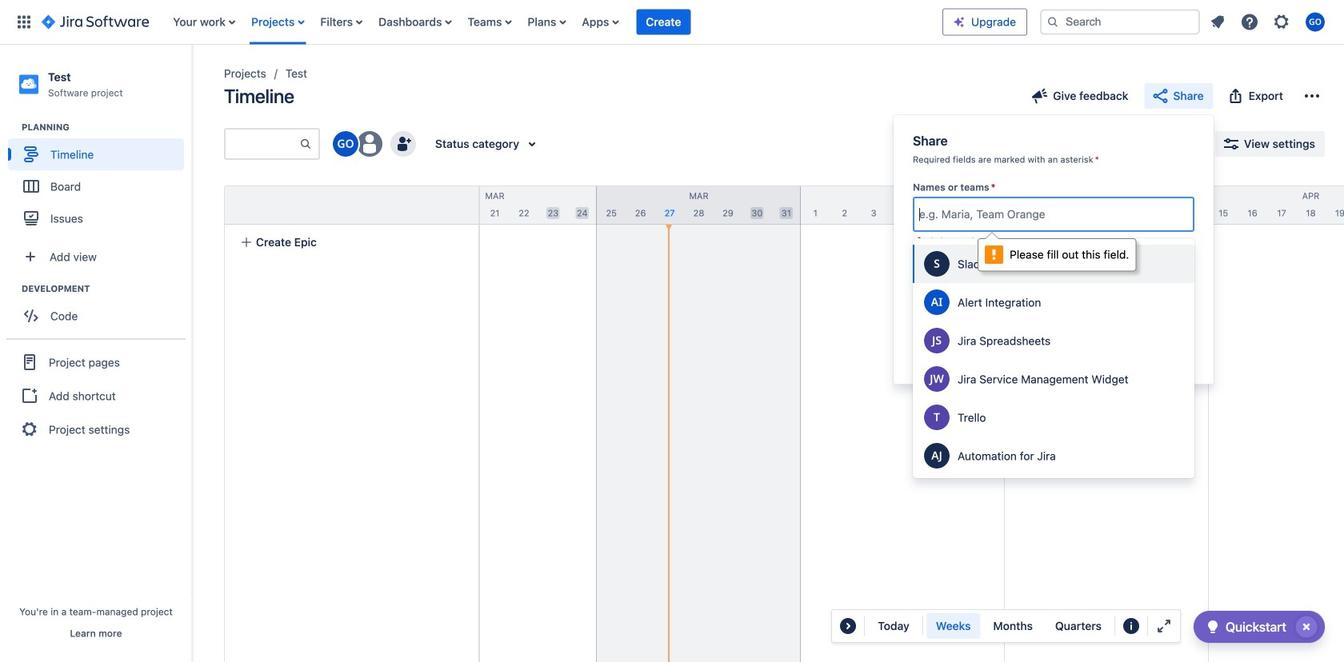 Task type: vqa. For each thing, say whether or not it's contained in the screenshot.
3rd Column Header from left
yes



Task type: locate. For each thing, give the bounding box(es) containing it.
6 column header from the left
[[1210, 187, 1345, 224]]

enter full screen image
[[1155, 617, 1174, 636]]

column header
[[189, 187, 393, 224], [393, 187, 597, 224], [597, 187, 801, 224], [801, 187, 1005, 224], [1005, 187, 1210, 224], [1210, 187, 1345, 224]]

list item
[[637, 0, 691, 44]]

heading
[[22, 121, 191, 134], [22, 283, 191, 296]]

search image
[[1047, 16, 1060, 28]]

2 heading from the top
[[22, 283, 191, 296]]

sidebar navigation image
[[175, 64, 210, 96]]

export icon image
[[1227, 86, 1246, 106]]

5 column header from the left
[[1005, 187, 1210, 224]]

error image
[[913, 236, 926, 248]]

row
[[225, 187, 479, 225]]

0 vertical spatial heading
[[22, 121, 191, 134]]

banner
[[0, 0, 1345, 45]]

3 column header from the left
[[597, 187, 801, 224]]

row group
[[224, 186, 479, 225]]

list
[[165, 0, 943, 44], [1204, 8, 1335, 36]]

4 column header from the left
[[801, 187, 1005, 224]]

help image
[[1241, 12, 1260, 32]]

None search field
[[1041, 9, 1201, 35]]

appswitcher icon image
[[14, 12, 34, 32]]

group
[[8, 121, 191, 240], [8, 283, 191, 337], [6, 339, 186, 452], [927, 614, 1112, 640]]

1 vertical spatial heading
[[22, 283, 191, 296]]

1 heading from the top
[[22, 121, 191, 134]]

development image
[[2, 280, 22, 299]]

your profile and settings image
[[1307, 12, 1326, 32]]

dismiss quickstart image
[[1294, 615, 1320, 640]]

jira software image
[[42, 12, 149, 32], [42, 12, 149, 32]]

sidebar element
[[0, 45, 192, 663]]

  text field
[[920, 207, 923, 223]]

row group inside timeline grid
[[224, 186, 479, 225]]

Anything they should know? text field
[[913, 276, 1195, 337]]



Task type: describe. For each thing, give the bounding box(es) containing it.
check image
[[1204, 618, 1223, 637]]

row inside timeline grid
[[225, 187, 479, 225]]

Search timeline text field
[[226, 130, 299, 158]]

2 column header from the left
[[393, 187, 597, 224]]

settings image
[[1273, 12, 1292, 32]]

planning image
[[2, 118, 22, 137]]

add people image
[[394, 134, 413, 154]]

1 column header from the left
[[189, 187, 393, 224]]

Search field
[[1041, 9, 1201, 35]]

heading for development icon
[[22, 283, 191, 296]]

0 horizontal spatial list
[[165, 0, 943, 44]]

legend image
[[1122, 617, 1141, 636]]

notifications image
[[1209, 12, 1228, 32]]

primary element
[[10, 0, 943, 44]]

1 horizontal spatial list
[[1204, 8, 1335, 36]]

timeline grid
[[189, 186, 1345, 663]]

heading for planning image in the left of the page
[[22, 121, 191, 134]]



